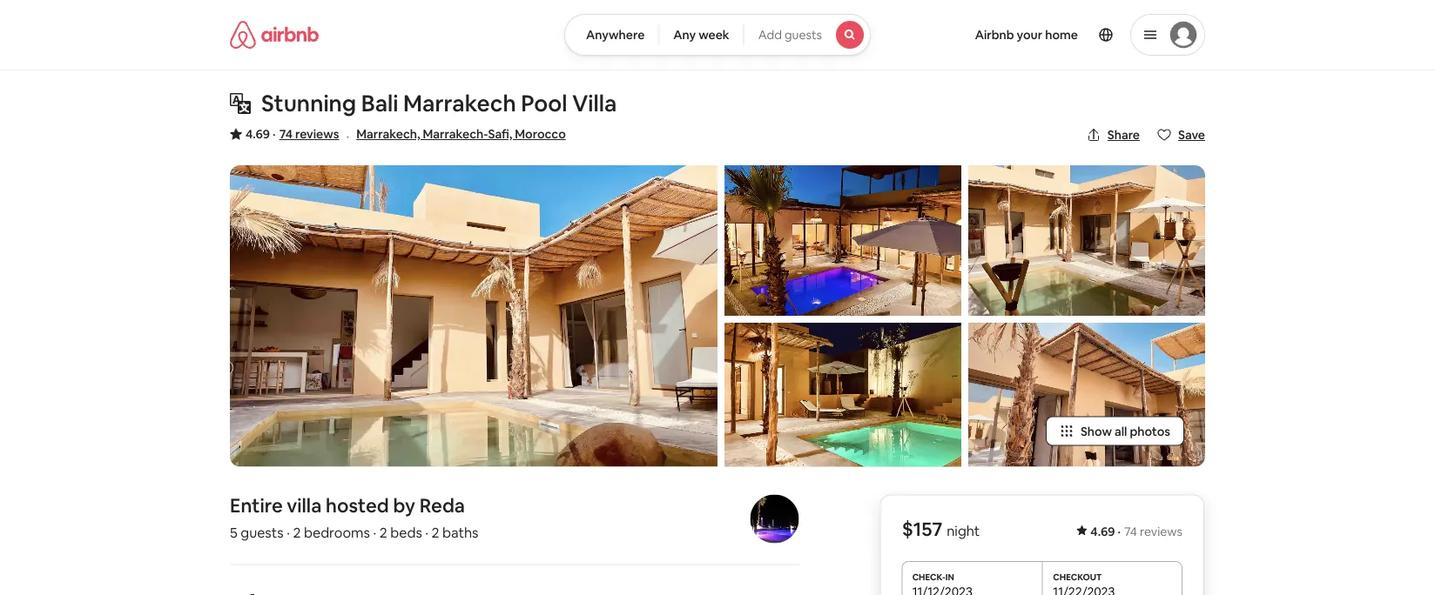 Task type: locate. For each thing, give the bounding box(es) containing it.
guests inside the add guests button
[[785, 27, 822, 43]]

1 horizontal spatial guests
[[785, 27, 822, 43]]

guests
[[785, 27, 822, 43], [241, 524, 284, 542]]

74
[[279, 126, 293, 142], [1125, 524, 1138, 540]]

learn more about the host, reda. image
[[750, 495, 799, 544], [750, 495, 799, 544]]

2 down villa
[[293, 524, 301, 542]]

profile element
[[892, 0, 1206, 70]]

none search field containing anywhere
[[564, 14, 871, 56]]

villa
[[572, 89, 617, 118]]

0 horizontal spatial reviews
[[295, 126, 339, 142]]

airbnb your home link
[[965, 17, 1089, 53]]

·
[[273, 126, 276, 142], [346, 127, 349, 145], [1118, 524, 1121, 540], [287, 524, 290, 542], [373, 524, 376, 542], [425, 524, 429, 542]]

0 horizontal spatial 74
[[279, 126, 293, 142]]

morocco
[[515, 126, 566, 142]]

show all photos button
[[1046, 417, 1185, 446]]

guests down entire
[[241, 524, 284, 542]]

None search field
[[564, 14, 871, 56]]

bali
[[361, 89, 399, 118]]

beds
[[390, 524, 422, 542]]

1 vertical spatial guests
[[241, 524, 284, 542]]

guests inside 'entire villa hosted by reda 5 guests · 2 bedrooms · 2 beds · 2 baths'
[[241, 524, 284, 542]]

0 horizontal spatial 2
[[293, 524, 301, 542]]

all
[[1115, 424, 1128, 439]]

guests right add
[[785, 27, 822, 43]]

0 vertical spatial 4.69 · 74 reviews
[[246, 126, 339, 142]]

1 vertical spatial 4.69 · 74 reviews
[[1091, 524, 1183, 540]]

0 horizontal spatial 4.69
[[246, 126, 270, 142]]

anywhere
[[586, 27, 645, 43]]

marrakech
[[403, 89, 516, 118]]

night
[[947, 522, 980, 540]]

2
[[293, 524, 301, 542], [380, 524, 387, 542], [432, 524, 440, 542]]

0 horizontal spatial guests
[[241, 524, 284, 542]]

3 2 from the left
[[432, 524, 440, 542]]

save
[[1179, 127, 1206, 143]]

0 horizontal spatial 4.69 · 74 reviews
[[246, 126, 339, 142]]

airbnb your home
[[975, 27, 1078, 43]]

1 horizontal spatial 2
[[380, 524, 387, 542]]

add guests button
[[744, 14, 871, 56]]

stunning bali marrakech pool villa image 5 image
[[969, 323, 1206, 467]]

0 vertical spatial reviews
[[295, 126, 339, 142]]

marrakech, marrakech-safi, morocco button
[[356, 124, 566, 145]]

airbnb
[[975, 27, 1015, 43]]

1 vertical spatial reviews
[[1140, 524, 1183, 540]]

pool
[[521, 89, 568, 118]]

1 horizontal spatial reviews
[[1140, 524, 1183, 540]]

1 horizontal spatial 74
[[1125, 524, 1138, 540]]

any
[[674, 27, 696, 43]]

0 vertical spatial 74
[[279, 126, 293, 142]]

$157
[[902, 517, 943, 542]]

add guests
[[758, 27, 822, 43]]

2 left the baths
[[432, 524, 440, 542]]

0 vertical spatial 4.69
[[246, 126, 270, 142]]

2 2 from the left
[[380, 524, 387, 542]]

baths
[[443, 524, 479, 542]]

show all photos
[[1081, 424, 1171, 439]]

4.69 · 74 reviews
[[246, 126, 339, 142], [1091, 524, 1183, 540]]

1 horizontal spatial 4.69
[[1091, 524, 1115, 540]]

1 vertical spatial 4.69
[[1091, 524, 1115, 540]]

2 left beds
[[380, 524, 387, 542]]

reviews
[[295, 126, 339, 142], [1140, 524, 1183, 540]]

0 vertical spatial guests
[[785, 27, 822, 43]]

safi,
[[488, 126, 512, 142]]

2 horizontal spatial 2
[[432, 524, 440, 542]]

4.69
[[246, 126, 270, 142], [1091, 524, 1115, 540]]

$157 night
[[902, 517, 980, 542]]



Task type: describe. For each thing, give the bounding box(es) containing it.
bedrooms
[[304, 524, 370, 542]]

1 2 from the left
[[293, 524, 301, 542]]

photos
[[1130, 424, 1171, 439]]

stunning bali marrakech pool villa image 2 image
[[725, 166, 962, 316]]

marrakech,
[[356, 126, 420, 142]]

entire
[[230, 494, 283, 519]]

stunning bali marrakech pool villa image 1 image
[[230, 166, 718, 467]]

marrakech-
[[423, 126, 488, 142]]

5
[[230, 524, 238, 542]]

share
[[1108, 127, 1140, 143]]

week
[[699, 27, 730, 43]]

74 reviews button
[[279, 125, 339, 143]]

1 horizontal spatial 4.69 · 74 reviews
[[1091, 524, 1183, 540]]

share button
[[1080, 120, 1147, 150]]

save button
[[1151, 120, 1213, 150]]

stunning
[[261, 89, 356, 118]]

by reda
[[393, 494, 465, 519]]

· marrakech, marrakech-safi, morocco
[[346, 126, 566, 145]]

entire villa hosted by reda 5 guests · 2 bedrooms · 2 beds · 2 baths
[[230, 494, 479, 542]]

hosted
[[326, 494, 389, 519]]

show
[[1081, 424, 1112, 439]]

add
[[758, 27, 782, 43]]

stunning bali marrakech pool villa
[[261, 89, 617, 118]]

1 vertical spatial 74
[[1125, 524, 1138, 540]]

home
[[1046, 27, 1078, 43]]

stunning bali marrakech pool villa image 4 image
[[969, 166, 1206, 316]]

any week
[[674, 27, 730, 43]]

· inside · marrakech, marrakech-safi, morocco
[[346, 127, 349, 145]]

automatically translated title: stunning bali marrakech pool villa image
[[230, 93, 251, 114]]

stunning bali marrakech pool villa image 3 image
[[725, 323, 962, 467]]

any week button
[[659, 14, 745, 56]]

your
[[1017, 27, 1043, 43]]

anywhere button
[[564, 14, 660, 56]]

villa
[[287, 494, 322, 519]]



Task type: vqa. For each thing, say whether or not it's contained in the screenshot.
4.69 · 74 reviews to the left
yes



